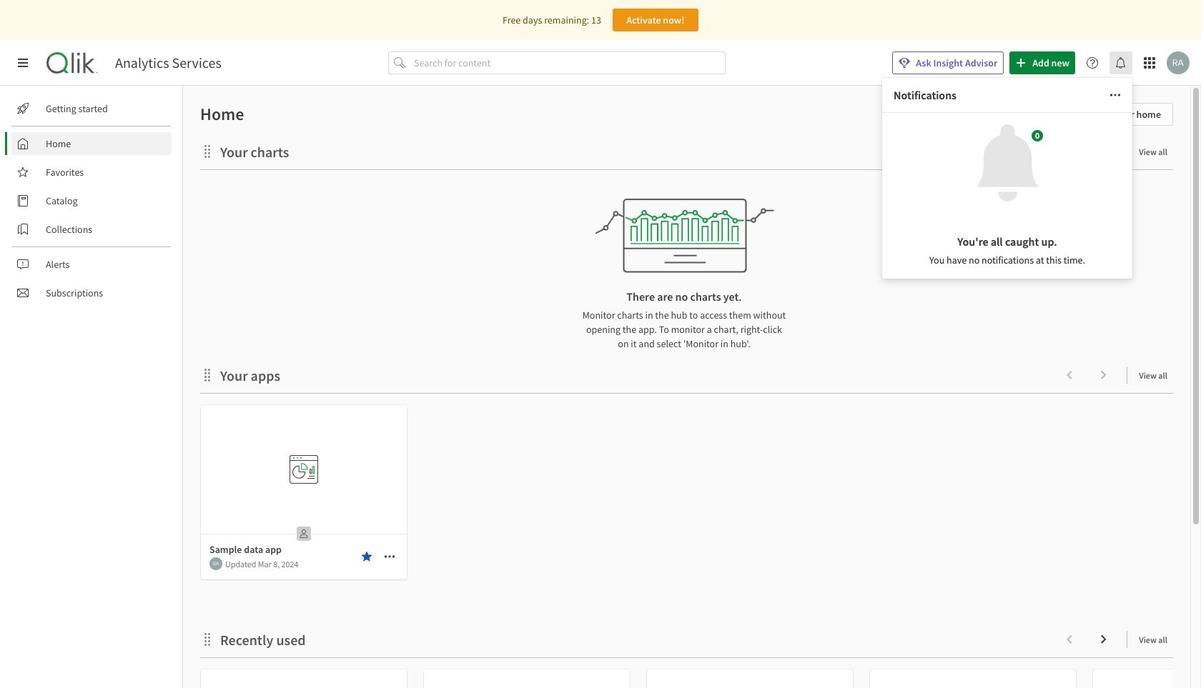 Task type: locate. For each thing, give the bounding box(es) containing it.
1 vertical spatial move collection image
[[200, 368, 215, 382]]

move collection image
[[200, 144, 215, 158], [200, 368, 215, 382], [200, 633, 215, 647]]

analytics services element
[[115, 54, 222, 72]]

0 vertical spatial move collection image
[[200, 144, 215, 158]]

ruby anderson image
[[210, 558, 223, 571]]

main content
[[177, 86, 1202, 689]]

remove from favorites image
[[361, 552, 373, 563]]



Task type: vqa. For each thing, say whether or not it's contained in the screenshot.
2nd Move collection icon from the top
no



Task type: describe. For each thing, give the bounding box(es) containing it.
ruby anderson element
[[210, 558, 223, 571]]

close sidebar menu image
[[17, 57, 29, 69]]

2 vertical spatial move collection image
[[200, 633, 215, 647]]

navigation pane element
[[0, 92, 182, 311]]



